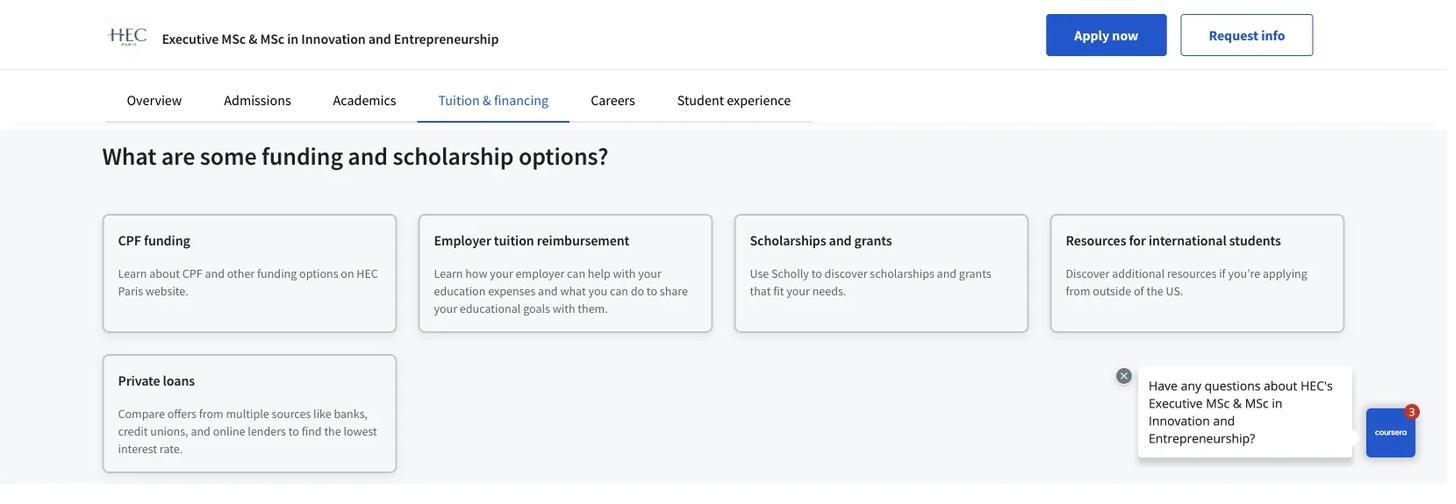 Task type: vqa. For each thing, say whether or not it's contained in the screenshot.
DISCOVER ADDITIONAL RESOURCES IF YOU'RE APPLYING FROM OUTSIDE OF THE US.
yes



Task type: describe. For each thing, give the bounding box(es) containing it.
discover
[[1066, 266, 1110, 282]]

and inside the compare offers from multiple sources like banks, credit unions, and online lenders to find the lowest interest rate.
[[191, 424, 211, 440]]

options?
[[519, 141, 609, 172]]

if
[[1219, 266, 1226, 282]]

applying
[[1263, 266, 1308, 282]]

executive
[[162, 30, 219, 47]]

resources
[[1167, 266, 1217, 282]]

tuition
[[438, 91, 480, 109]]

you
[[588, 284, 608, 299]]

fit
[[773, 284, 784, 299]]

your up do at the left bottom
[[638, 266, 662, 282]]

2 msc from the left
[[260, 30, 285, 47]]

grants inside use scholly to discover scholarships and grants that fit your needs.
[[959, 266, 992, 282]]

due
[[236, 12, 258, 30]]

how
[[465, 266, 488, 282]]

hec paris logo image
[[106, 18, 148, 60]]

share
[[660, 284, 688, 299]]

students
[[1230, 232, 1281, 249]]

loans
[[163, 372, 195, 390]]

about
[[149, 266, 180, 282]]

additional
[[1112, 266, 1165, 282]]

the inside the compare offers from multiple sources like banks, credit unions, and online lenders to find the lowest interest rate.
[[324, 424, 341, 440]]

from inside the discover additional resources if you're applying from outside of the us.
[[1066, 284, 1091, 299]]

expenses
[[488, 284, 536, 299]]

student
[[677, 91, 724, 109]]

employer
[[516, 266, 565, 282]]

1 vertical spatial &
[[483, 91, 491, 109]]

goals
[[523, 301, 550, 317]]

admissions
[[224, 91, 291, 109]]

3rd installment, due 8 months after the beginning of the program: 6,650 euros
[[141, 12, 593, 30]]

0 vertical spatial can
[[567, 266, 586, 282]]

lowest
[[344, 424, 377, 440]]

request
[[1209, 26, 1259, 44]]

request info
[[1209, 26, 1285, 44]]

some
[[200, 141, 257, 172]]

euros
[[560, 12, 593, 30]]

what
[[102, 141, 156, 172]]

like
[[313, 406, 332, 422]]

and inside use scholly to discover scholarships and grants that fit your needs.
[[937, 266, 957, 282]]

the inside the discover additional resources if you're applying from outside of the us.
[[1147, 284, 1164, 299]]

reimbursement
[[537, 232, 630, 249]]

academics link
[[333, 91, 396, 109]]

student experience
[[677, 91, 791, 109]]

and right innovation
[[368, 30, 391, 47]]

your down education
[[434, 301, 457, 317]]

1 vertical spatial can
[[610, 284, 628, 299]]

what
[[560, 284, 586, 299]]

tuition & financing
[[438, 91, 549, 109]]

the left program:
[[447, 12, 466, 30]]

paris
[[118, 284, 143, 299]]

find
[[302, 424, 322, 440]]

funding inside learn about cpf and other funding options on hec paris website.
[[257, 266, 297, 282]]

financing
[[494, 91, 549, 109]]

careers link
[[591, 91, 635, 109]]

employer
[[434, 232, 491, 249]]

1 horizontal spatial with
[[613, 266, 636, 282]]

private
[[118, 372, 160, 390]]

offers
[[167, 406, 197, 422]]

interest
[[118, 442, 157, 457]]

educational
[[460, 301, 521, 317]]

in
[[287, 30, 299, 47]]

unions,
[[150, 424, 188, 440]]

compare offers from multiple sources like banks, credit unions, and online lenders to find the lowest interest rate.
[[118, 406, 377, 457]]

online
[[213, 424, 245, 440]]

of for beginning
[[433, 12, 444, 30]]

outside
[[1093, 284, 1132, 299]]

installment,
[[163, 12, 233, 30]]

of for outside
[[1134, 284, 1144, 299]]

them.
[[578, 301, 608, 317]]

to inside the compare offers from multiple sources like banks, credit unions, and online lenders to find the lowest interest rate.
[[289, 424, 299, 440]]

apply now
[[1075, 26, 1139, 44]]

scholarship
[[393, 141, 514, 172]]

careers
[[591, 91, 635, 109]]

resources
[[1066, 232, 1127, 249]]

now
[[1112, 26, 1139, 44]]

info
[[1261, 26, 1285, 44]]

academics
[[333, 91, 396, 109]]

hec
[[357, 266, 378, 282]]

to inside learn how your employer can help with your education expenses and what you can do to share your educational goals with them.
[[647, 284, 657, 299]]

request info button
[[1181, 14, 1314, 56]]

3rd
[[141, 12, 160, 30]]

sources
[[272, 406, 311, 422]]



Task type: locate. For each thing, give the bounding box(es) containing it.
0 horizontal spatial msc
[[221, 30, 246, 47]]

1 vertical spatial with
[[553, 301, 575, 317]]

grants
[[855, 232, 892, 249], [959, 266, 992, 282]]

use scholly to discover scholarships and grants that fit your needs.
[[750, 266, 992, 299]]

overview
[[127, 91, 182, 109]]

to down sources
[[289, 424, 299, 440]]

admissions link
[[224, 91, 291, 109]]

1 horizontal spatial to
[[647, 284, 657, 299]]

1 vertical spatial from
[[199, 406, 224, 422]]

0 horizontal spatial grants
[[855, 232, 892, 249]]

compare
[[118, 406, 165, 422]]

0 vertical spatial of
[[433, 12, 444, 30]]

& right tuition
[[483, 91, 491, 109]]

learn about cpf and other funding options on hec paris website.
[[118, 266, 378, 299]]

1 vertical spatial of
[[1134, 284, 1144, 299]]

and up discover
[[829, 232, 852, 249]]

program:
[[469, 12, 523, 30]]

funding down admissions link
[[262, 141, 343, 172]]

learn for employer
[[434, 266, 463, 282]]

discover additional resources if you're applying from outside of the us.
[[1066, 266, 1308, 299]]

and
[[368, 30, 391, 47], [348, 141, 388, 172], [829, 232, 852, 249], [205, 266, 225, 282], [937, 266, 957, 282], [538, 284, 558, 299], [191, 424, 211, 440]]

funding up about
[[144, 232, 190, 249]]

& left 8
[[249, 30, 257, 47]]

learn
[[118, 266, 147, 282], [434, 266, 463, 282]]

0 vertical spatial grants
[[855, 232, 892, 249]]

to right do at the left bottom
[[647, 284, 657, 299]]

and inside learn about cpf and other funding options on hec paris website.
[[205, 266, 225, 282]]

grants up use scholly to discover scholarships and grants that fit your needs.
[[855, 232, 892, 249]]

learn for cpf
[[118, 266, 147, 282]]

beginning
[[371, 12, 430, 30]]

2 vertical spatial funding
[[257, 266, 297, 282]]

options
[[299, 266, 338, 282]]

1 horizontal spatial grants
[[959, 266, 992, 282]]

0 horizontal spatial learn
[[118, 266, 147, 282]]

1 vertical spatial grants
[[959, 266, 992, 282]]

cpf up paris
[[118, 232, 141, 249]]

1 msc from the left
[[221, 30, 246, 47]]

0 horizontal spatial to
[[289, 424, 299, 440]]

8
[[261, 12, 268, 30]]

do
[[631, 284, 644, 299]]

learn inside learn how your employer can help with your education expenses and what you can do to share your educational goals with them.
[[434, 266, 463, 282]]

1 vertical spatial cpf
[[182, 266, 202, 282]]

with down what
[[553, 301, 575, 317]]

and down offers
[[191, 424, 211, 440]]

experience
[[727, 91, 791, 109]]

1 horizontal spatial learn
[[434, 266, 463, 282]]

1 vertical spatial funding
[[144, 232, 190, 249]]

your
[[490, 266, 513, 282], [638, 266, 662, 282], [787, 284, 810, 299], [434, 301, 457, 317]]

cpf right about
[[182, 266, 202, 282]]

apply now button
[[1047, 14, 1167, 56]]

the
[[349, 12, 368, 30], [447, 12, 466, 30], [1147, 284, 1164, 299], [324, 424, 341, 440]]

banks,
[[334, 406, 368, 422]]

1 horizontal spatial from
[[1066, 284, 1091, 299]]

msc left in
[[260, 30, 285, 47]]

to up needs.
[[812, 266, 822, 282]]

1 vertical spatial to
[[647, 284, 657, 299]]

your up expenses
[[490, 266, 513, 282]]

the left us.
[[1147, 284, 1164, 299]]

on
[[341, 266, 354, 282]]

from inside the compare offers from multiple sources like banks, credit unions, and online lenders to find the lowest interest rate.
[[199, 406, 224, 422]]

0 vertical spatial from
[[1066, 284, 1091, 299]]

executive msc & msc in innovation and entrepreneurship
[[162, 30, 499, 47]]

what are some funding and scholarship options?
[[102, 141, 609, 172]]

the down like
[[324, 424, 341, 440]]

education
[[434, 284, 486, 299]]

0 vertical spatial cpf
[[118, 232, 141, 249]]

and left other
[[205, 266, 225, 282]]

are
[[161, 141, 195, 172]]

the right after
[[349, 12, 368, 30]]

grants right scholarships
[[959, 266, 992, 282]]

can left do at the left bottom
[[610, 284, 628, 299]]

for
[[1129, 232, 1146, 249]]

from up the online
[[199, 406, 224, 422]]

funding right other
[[257, 266, 297, 282]]

learn up education
[[434, 266, 463, 282]]

msc
[[221, 30, 246, 47], [260, 30, 285, 47]]

2 learn from the left
[[434, 266, 463, 282]]

website.
[[146, 284, 189, 299]]

msc left 8
[[221, 30, 246, 47]]

you're
[[1228, 266, 1261, 282]]

0 vertical spatial to
[[812, 266, 822, 282]]

lenders
[[248, 424, 286, 440]]

6,650
[[526, 12, 558, 30]]

0 vertical spatial with
[[613, 266, 636, 282]]

scholarships
[[750, 232, 826, 249]]

overview link
[[127, 91, 182, 109]]

credit
[[118, 424, 148, 440]]

from down discover
[[1066, 284, 1091, 299]]

0 horizontal spatial with
[[553, 301, 575, 317]]

and down employer
[[538, 284, 558, 299]]

1 learn from the left
[[118, 266, 147, 282]]

0 horizontal spatial can
[[567, 266, 586, 282]]

1 horizontal spatial of
[[1134, 284, 1144, 299]]

discover
[[825, 266, 868, 282]]

cpf funding
[[118, 232, 190, 249]]

resources for international students
[[1066, 232, 1281, 249]]

1 horizontal spatial &
[[483, 91, 491, 109]]

0 vertical spatial &
[[249, 30, 257, 47]]

private loans
[[118, 372, 195, 390]]

0 vertical spatial funding
[[262, 141, 343, 172]]

funding
[[262, 141, 343, 172], [144, 232, 190, 249], [257, 266, 297, 282]]

months
[[271, 12, 316, 30]]

your inside use scholly to discover scholarships and grants that fit your needs.
[[787, 284, 810, 299]]

learn how your employer can help with your education expenses and what you can do to share your educational goals with them.
[[434, 266, 688, 317]]

multiple
[[226, 406, 269, 422]]

of down additional
[[1134, 284, 1144, 299]]

scholarships
[[870, 266, 935, 282]]

international
[[1149, 232, 1227, 249]]

that
[[750, 284, 771, 299]]

needs.
[[812, 284, 846, 299]]

0 horizontal spatial of
[[433, 12, 444, 30]]

can up what
[[567, 266, 586, 282]]

scholarships and grants
[[750, 232, 892, 249]]

to inside use scholly to discover scholarships and grants that fit your needs.
[[812, 266, 822, 282]]

help
[[588, 266, 611, 282]]

and inside learn how your employer can help with your education expenses and what you can do to share your educational goals with them.
[[538, 284, 558, 299]]

of right beginning
[[433, 12, 444, 30]]

entrepreneurship
[[394, 30, 499, 47]]

1 horizontal spatial msc
[[260, 30, 285, 47]]

and down academics link
[[348, 141, 388, 172]]

2 horizontal spatial to
[[812, 266, 822, 282]]

1 horizontal spatial cpf
[[182, 266, 202, 282]]

scholly
[[772, 266, 809, 282]]

of
[[433, 12, 444, 30], [1134, 284, 1144, 299]]

2 vertical spatial to
[[289, 424, 299, 440]]

cpf inside learn about cpf and other funding options on hec paris website.
[[182, 266, 202, 282]]

1 horizontal spatial can
[[610, 284, 628, 299]]

of inside the discover additional resources if you're applying from outside of the us.
[[1134, 284, 1144, 299]]

with
[[613, 266, 636, 282], [553, 301, 575, 317]]

from
[[1066, 284, 1091, 299], [199, 406, 224, 422]]

tuition
[[494, 232, 534, 249]]

use
[[750, 266, 769, 282]]

and right scholarships
[[937, 266, 957, 282]]

apply
[[1075, 26, 1110, 44]]

innovation
[[301, 30, 366, 47]]

learn inside learn about cpf and other funding options on hec paris website.
[[118, 266, 147, 282]]

after
[[319, 12, 346, 30]]

tuition & financing link
[[438, 91, 549, 109]]

your down scholly
[[787, 284, 810, 299]]

0 horizontal spatial &
[[249, 30, 257, 47]]

0 horizontal spatial from
[[199, 406, 224, 422]]

learn up paris
[[118, 266, 147, 282]]

with up do at the left bottom
[[613, 266, 636, 282]]

0 horizontal spatial cpf
[[118, 232, 141, 249]]



